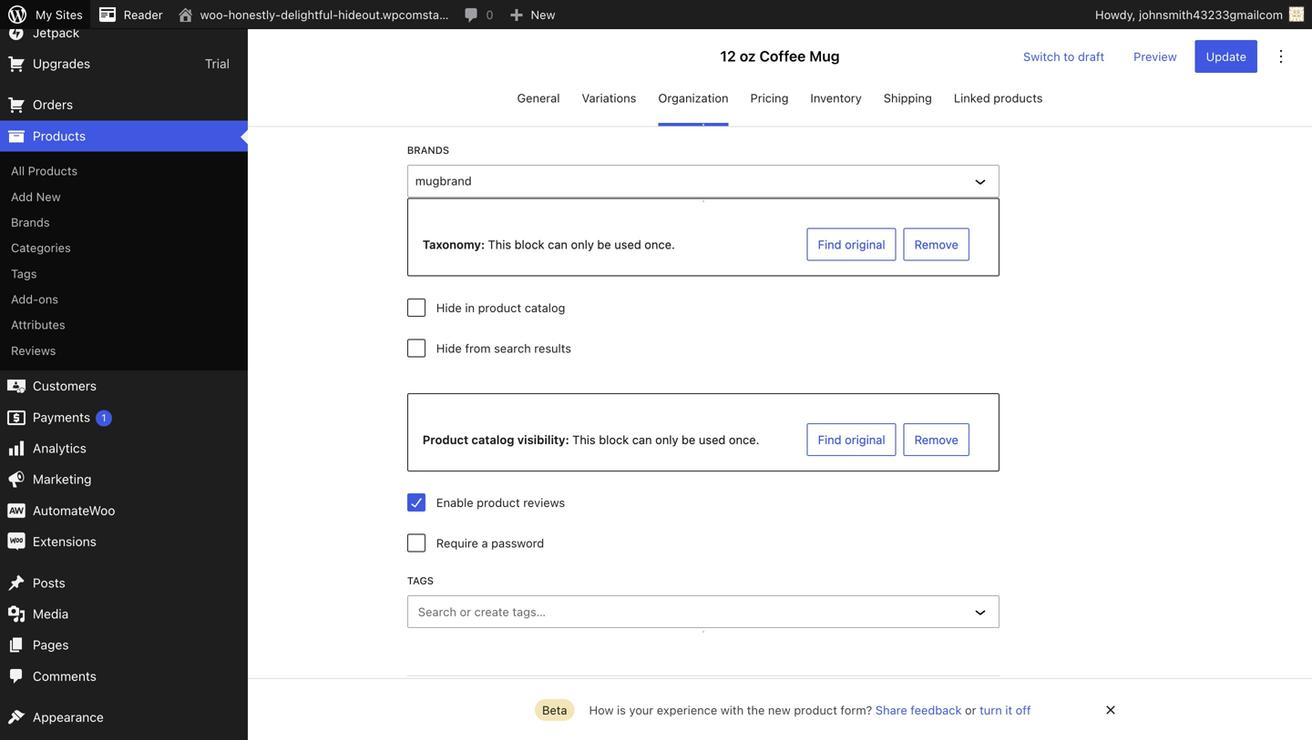 Task type: vqa. For each thing, say whether or not it's contained in the screenshot.
Tags field
yes



Task type: locate. For each thing, give the bounding box(es) containing it.
1 vertical spatial product
[[423, 433, 468, 447]]

1 vertical spatial :
[[565, 433, 569, 447]]

0 vertical spatial be
[[597, 238, 611, 251]]

new
[[768, 704, 791, 718]]

extensions
[[33, 535, 96, 550]]

1 vertical spatial new
[[36, 190, 61, 203]]

1 horizontal spatial be
[[682, 433, 696, 447]]

organization
[[658, 91, 729, 105]]

1
[[101, 412, 106, 424]]

howdy, johnsmith43233gmailcom
[[1095, 8, 1283, 21]]

jetpack
[[33, 25, 80, 40]]

reader link
[[90, 0, 170, 29]]

find original button for taxonomy : this block can only be used once.
[[807, 228, 896, 261]]

product catalog
[[407, 16, 537, 38]]

1 find from the top
[[818, 238, 842, 251]]

once.
[[645, 238, 675, 251], [729, 433, 759, 447]]

product
[[407, 16, 472, 38], [423, 433, 468, 447]]

block right visibility
[[599, 433, 629, 447]]

2 vertical spatial product
[[794, 704, 837, 718]]

2 vertical spatial catalog
[[472, 433, 514, 447]]

comments
[[33, 669, 97, 684]]

upgrades
[[33, 56, 90, 71]]

find original button for product catalog visibility : this block can only be used once.
[[807, 424, 896, 457]]

catalog up results in the left of the page
[[525, 301, 565, 315]]

1 vertical spatial find original
[[818, 433, 885, 447]]

0 horizontal spatial tags
[[11, 267, 37, 281]]

0 vertical spatial original
[[845, 238, 885, 251]]

extensions link
[[0, 527, 248, 558]]

1 vertical spatial once.
[[729, 433, 759, 447]]

1 vertical spatial find original button
[[807, 424, 896, 457]]

Enable product reviews checkbox
[[407, 494, 425, 512]]

0 vertical spatial :
[[481, 238, 485, 251]]

add
[[11, 190, 33, 203]]

used
[[614, 238, 641, 251], [699, 433, 726, 447]]

1 vertical spatial products
[[28, 164, 78, 178]]

analytics link
[[0, 433, 248, 464]]

new inside 'link'
[[36, 190, 61, 203]]

remove for product catalog visibility : this block can only be used once.
[[915, 433, 959, 447]]

add new link
[[0, 184, 248, 210]]

coffee
[[760, 47, 806, 65]]

2 find original from the top
[[818, 433, 885, 447]]

1 original from the top
[[845, 238, 885, 251]]

1 horizontal spatial can
[[632, 433, 652, 447]]

block: product section document
[[407, 16, 1000, 677]]

products
[[33, 128, 86, 143], [28, 164, 78, 178]]

1 horizontal spatial only
[[655, 433, 678, 447]]

1 vertical spatial remove button
[[904, 424, 969, 457]]

mug
[[809, 47, 840, 65]]

categories
[[11, 241, 71, 255]]

all
[[11, 164, 25, 178]]

block
[[515, 238, 545, 251], [599, 433, 629, 447]]

view helper text image
[[548, 16, 570, 38]]

1 horizontal spatial tags
[[407, 576, 434, 587]]

0 horizontal spatial brands
[[11, 215, 50, 229]]

products up add new
[[28, 164, 78, 178]]

0 horizontal spatial once.
[[645, 238, 675, 251]]

0 vertical spatial product
[[478, 301, 521, 315]]

product catalog visibility : this block can only be used once.
[[423, 433, 759, 447]]

switch
[[1023, 50, 1060, 63]]

0 vertical spatial can
[[548, 238, 568, 251]]

0 vertical spatial hide
[[436, 301, 462, 315]]

0 horizontal spatial only
[[571, 238, 594, 251]]

0 vertical spatial remove
[[915, 238, 959, 251]]

linked
[[954, 91, 990, 105]]

0 vertical spatial product
[[407, 16, 472, 38]]

1 find original button from the top
[[807, 228, 896, 261]]

original for taxonomy : this block can only be used once.
[[845, 238, 885, 251]]

1 vertical spatial only
[[655, 433, 678, 447]]

this right visibility
[[572, 433, 596, 447]]

turn it off button
[[980, 704, 1031, 718]]

hide left 'from'
[[436, 342, 462, 355]]

find original for taxonomy : this block can only be used once.
[[818, 238, 885, 251]]

comments link
[[0, 661, 248, 693]]

1 remove from the top
[[915, 238, 959, 251]]

my sites
[[36, 8, 83, 21]]

0 vertical spatial only
[[571, 238, 594, 251]]

automatewoo
[[33, 503, 115, 518]]

remove
[[915, 238, 959, 251], [915, 433, 959, 447]]

hide for hide from search results
[[436, 342, 462, 355]]

catalog left view helper text image
[[476, 16, 537, 38]]

my
[[36, 8, 52, 21]]

remove button for product catalog visibility : this block can only be used once.
[[904, 424, 969, 457]]

this
[[488, 238, 511, 251], [572, 433, 596, 447]]

catalog left visibility
[[472, 433, 514, 447]]

product left 0
[[407, 16, 472, 38]]

update button
[[1195, 40, 1258, 73]]

2 remove from the top
[[915, 433, 959, 447]]

variations
[[582, 91, 636, 105]]

all products
[[11, 164, 78, 178]]

1 vertical spatial find
[[818, 433, 842, 447]]

2 find from the top
[[818, 433, 842, 447]]

1 vertical spatial tags
[[407, 576, 434, 587]]

12 oz coffee mug
[[720, 47, 840, 65]]

1 remove button from the top
[[904, 228, 969, 261]]

2 original from the top
[[845, 433, 885, 447]]

tags
[[11, 267, 37, 281], [407, 576, 434, 587]]

1 horizontal spatial used
[[699, 433, 726, 447]]

0 horizontal spatial this
[[488, 238, 511, 251]]

None field
[[472, 178, 962, 184], [415, 603, 962, 622], [472, 178, 962, 184]]

block up hide in product catalog
[[515, 238, 545, 251]]

1 vertical spatial remove
[[915, 433, 959, 447]]

product editor top bar. region
[[248, 29, 1312, 126]]

hide in product catalog
[[436, 301, 565, 315]]

1 vertical spatial product
[[477, 496, 520, 510]]

0 vertical spatial find original button
[[807, 228, 896, 261]]

1 hide from the top
[[436, 301, 462, 315]]

with
[[721, 704, 744, 718]]

original for product catalog visibility : this block can only be used once.
[[845, 433, 885, 447]]

hide for hide in product catalog
[[436, 301, 462, 315]]

tags up add-
[[11, 267, 37, 281]]

Tags field
[[416, 605, 961, 620]]

enable product reviews
[[436, 496, 565, 510]]

pricing
[[750, 91, 789, 105]]

visibility
[[517, 433, 565, 447]]

new inside toolbar navigation
[[531, 8, 555, 21]]

add-ons link
[[0, 287, 248, 312]]

Hide from search results checkbox
[[407, 339, 425, 358]]

product right new
[[794, 704, 837, 718]]

:
[[481, 238, 485, 251], [565, 433, 569, 447]]

trial
[[205, 56, 230, 71]]

a
[[482, 537, 488, 550]]

catalog for product catalog
[[476, 16, 537, 38]]

product right in
[[478, 301, 521, 315]]

brands up the mugbrand
[[407, 144, 449, 156]]

this right taxonomy
[[488, 238, 511, 251]]

new down the all products
[[36, 190, 61, 203]]

0 horizontal spatial can
[[548, 238, 568, 251]]

be
[[597, 238, 611, 251], [682, 433, 696, 447]]

tags down require a password checkbox
[[407, 576, 434, 587]]

0 horizontal spatial be
[[597, 238, 611, 251]]

1 vertical spatial block
[[599, 433, 629, 447]]

remove button for taxonomy : this block can only be used once.
[[904, 228, 969, 261]]

pages link
[[0, 630, 248, 661]]

0 vertical spatial remove button
[[904, 228, 969, 261]]

1 horizontal spatial block
[[599, 433, 629, 447]]

sites
[[55, 8, 83, 21]]

1 horizontal spatial brands
[[407, 144, 449, 156]]

catalog
[[476, 16, 537, 38], [525, 301, 565, 315], [472, 433, 514, 447]]

new right 0
[[531, 8, 555, 21]]

product up enable
[[423, 433, 468, 447]]

reviews link
[[0, 338, 248, 364]]

feedback
[[911, 704, 962, 718]]

find for product catalog visibility : this block can only be used once.
[[818, 433, 842, 447]]

1 vertical spatial brands
[[11, 215, 50, 229]]

product for product catalog visibility : this block can only be used once.
[[423, 433, 468, 447]]

0 horizontal spatial block
[[515, 238, 545, 251]]

automatewoo link
[[0, 496, 248, 527]]

product up require a password
[[477, 496, 520, 510]]

0 vertical spatial catalog
[[476, 16, 537, 38]]

0 vertical spatial tags
[[11, 267, 37, 281]]

products down orders
[[33, 128, 86, 143]]

how
[[589, 704, 614, 718]]

switch to draft button
[[1012, 40, 1116, 73]]

hide left in
[[436, 301, 462, 315]]

0 vertical spatial brands
[[407, 144, 449, 156]]

oz
[[740, 47, 756, 65]]

2 find original button from the top
[[807, 424, 896, 457]]

add new
[[11, 190, 61, 203]]

2 hide from the top
[[436, 342, 462, 355]]

find
[[818, 238, 842, 251], [818, 433, 842, 447]]

0 vertical spatial find original
[[818, 238, 885, 251]]

2 remove button from the top
[[904, 424, 969, 457]]

brands
[[407, 144, 449, 156], [11, 215, 50, 229]]

1 find original from the top
[[818, 238, 885, 251]]

tab list
[[248, 84, 1312, 126]]

new
[[531, 8, 555, 21], [36, 190, 61, 203]]

turn
[[980, 704, 1002, 718]]

1 vertical spatial original
[[845, 433, 885, 447]]

brands down add new
[[11, 215, 50, 229]]

0 horizontal spatial used
[[614, 238, 641, 251]]

delightful-
[[281, 8, 338, 21]]

only
[[571, 238, 594, 251], [655, 433, 678, 447]]

1 vertical spatial hide
[[436, 342, 462, 355]]

attributes link
[[0, 312, 248, 338]]

product for product catalog
[[407, 16, 472, 38]]

0 vertical spatial new
[[531, 8, 555, 21]]

1 horizontal spatial this
[[572, 433, 596, 447]]

1 vertical spatial can
[[632, 433, 652, 447]]

find for taxonomy : this block can only be used once.
[[818, 238, 842, 251]]

can
[[548, 238, 568, 251], [632, 433, 652, 447]]

0 horizontal spatial new
[[36, 190, 61, 203]]

categories link
[[0, 235, 248, 261]]

ons
[[38, 293, 58, 306]]

1 horizontal spatial new
[[531, 8, 555, 21]]

0 vertical spatial find
[[818, 238, 842, 251]]

taxonomy
[[423, 238, 481, 251]]

1 horizontal spatial :
[[565, 433, 569, 447]]



Task type: describe. For each thing, give the bounding box(es) containing it.
customers
[[33, 379, 97, 394]]

products link
[[0, 121, 248, 152]]

my sites link
[[0, 0, 90, 29]]

appearance link
[[0, 703, 248, 734]]

1 horizontal spatial once.
[[729, 433, 759, 447]]

experience
[[657, 704, 717, 718]]

jetpack link
[[0, 17, 248, 48]]

0 vertical spatial this
[[488, 238, 511, 251]]

media link
[[0, 599, 248, 630]]

to
[[1064, 50, 1075, 63]]

update
[[1206, 50, 1247, 63]]

remove for taxonomy : this block can only be used once.
[[915, 238, 959, 251]]

0 vertical spatial used
[[614, 238, 641, 251]]

switch to draft
[[1023, 50, 1105, 63]]

woo-honestly-delightful-hideout.wpcomsta… link
[[170, 0, 456, 29]]

reviews
[[11, 344, 56, 358]]

reviews
[[523, 496, 565, 510]]

variations button
[[582, 84, 636, 126]]

is
[[617, 704, 626, 718]]

share
[[876, 704, 907, 718]]

johnsmith43233gmailcom
[[1139, 8, 1283, 21]]

marketing
[[33, 472, 92, 487]]

payments
[[33, 410, 90, 425]]

posts
[[33, 576, 65, 591]]

pricing button
[[750, 84, 789, 126]]

analytics
[[33, 441, 86, 456]]

add-
[[11, 293, 38, 306]]

0 horizontal spatial :
[[481, 238, 485, 251]]

catalog for product catalog visibility : this block can only be used once.
[[472, 433, 514, 447]]

it
[[1005, 704, 1013, 718]]

tags inside tags "link"
[[11, 267, 37, 281]]

Require a password checkbox
[[407, 535, 425, 553]]

hide this message image
[[1100, 700, 1122, 722]]

linked products
[[954, 91, 1043, 105]]

share feedback button
[[876, 704, 962, 718]]

1 vertical spatial be
[[682, 433, 696, 447]]

add-ons
[[11, 293, 58, 306]]

tab list containing general
[[248, 84, 1312, 126]]

Hide in product catalog checkbox
[[407, 299, 425, 317]]

linked products button
[[954, 84, 1043, 126]]

none field tags
[[415, 603, 962, 622]]

draft
[[1078, 50, 1105, 63]]

woo-
[[200, 8, 228, 21]]

form?
[[841, 704, 872, 718]]

media
[[33, 607, 69, 622]]

12
[[720, 47, 736, 65]]

0 vertical spatial block
[[515, 238, 545, 251]]

require a password
[[436, 537, 544, 550]]

in
[[465, 301, 475, 315]]

payments 1
[[33, 410, 106, 425]]

0 vertical spatial once.
[[645, 238, 675, 251]]

beta
[[542, 704, 567, 718]]

products
[[994, 91, 1043, 105]]

general
[[517, 91, 560, 105]]

1 vertical spatial catalog
[[525, 301, 565, 315]]

from
[[465, 342, 491, 355]]

1 vertical spatial this
[[572, 433, 596, 447]]

brands link
[[0, 210, 248, 235]]

honestly-
[[228, 8, 281, 21]]

or
[[965, 704, 976, 718]]

attributes
[[11, 318, 65, 332]]

preview
[[1134, 50, 1177, 63]]

search
[[494, 342, 531, 355]]

off
[[1016, 704, 1031, 718]]

options image
[[1270, 46, 1292, 67]]

organization button
[[658, 84, 729, 126]]

tags link
[[0, 261, 248, 287]]

0
[[486, 8, 494, 21]]

woo-honestly-delightful-hideout.wpcomsta…
[[200, 8, 449, 21]]

customers link
[[0, 371, 248, 402]]

reader
[[124, 8, 163, 21]]

brands inside block: product section document
[[407, 144, 449, 156]]

hideout.wpcomsta…
[[338, 8, 449, 21]]

howdy,
[[1095, 8, 1136, 21]]

find original for product catalog visibility : this block can only be used once.
[[818, 433, 885, 447]]

inventory button
[[811, 84, 862, 126]]

your
[[629, 704, 654, 718]]

new link
[[501, 0, 563, 29]]

orders
[[33, 97, 73, 112]]

shipping
[[884, 91, 932, 105]]

password
[[491, 537, 544, 550]]

taxonomy : this block can only be used once.
[[423, 238, 675, 251]]

1 vertical spatial used
[[699, 433, 726, 447]]

shipping button
[[884, 84, 932, 126]]

orders link
[[0, 89, 248, 121]]

toolbar navigation
[[0, 0, 1312, 33]]

posts link
[[0, 568, 248, 599]]

tags inside block: product section document
[[407, 576, 434, 587]]

mugbrand
[[415, 174, 472, 188]]

enable
[[436, 496, 473, 510]]

require
[[436, 537, 478, 550]]

0 vertical spatial products
[[33, 128, 86, 143]]

how is your experience with the new product form? share feedback or turn it off
[[589, 704, 1031, 718]]



